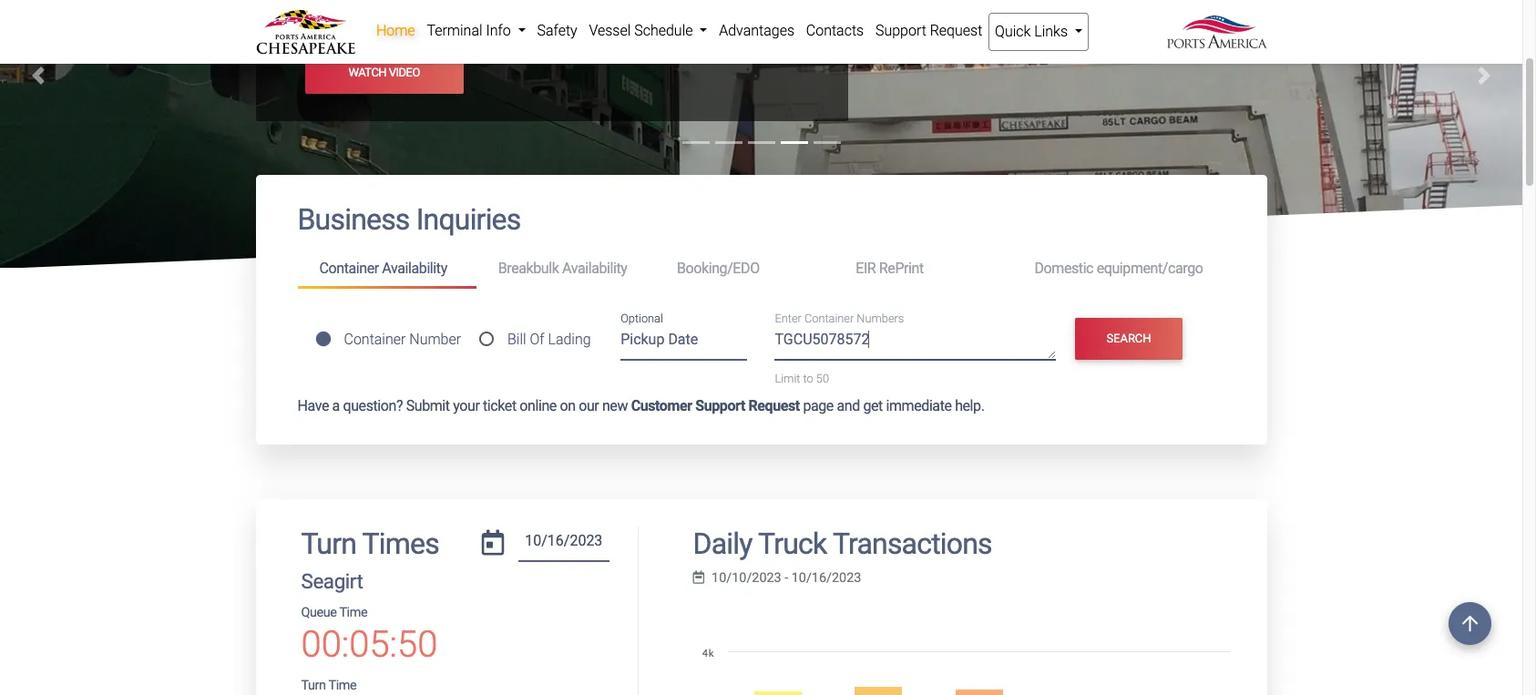 Task type: locate. For each thing, give the bounding box(es) containing it.
turn down '00:05:50'
[[301, 678, 326, 693]]

turn for turn times
[[301, 526, 356, 561]]

support right contacts
[[876, 22, 927, 39]]

queue time 00:05:50
[[301, 605, 438, 666]]

expansion image
[[0, 0, 1523, 477]]

calendar week image
[[693, 571, 704, 584]]

time for turn time
[[328, 678, 356, 693]]

container inside the 'container availability' link
[[319, 260, 379, 277]]

terminal
[[427, 22, 483, 39]]

question?
[[343, 397, 403, 414]]

request down limit
[[749, 397, 800, 414]]

availability right 'breakbulk'
[[562, 260, 627, 277]]

and
[[837, 397, 860, 414]]

enter container numbers
[[775, 312, 904, 325]]

time right queue
[[339, 605, 367, 621]]

help.
[[955, 397, 985, 414]]

0 vertical spatial request
[[930, 22, 983, 39]]

0 vertical spatial watch
[[349, 65, 386, 79]]

container down business
[[319, 260, 379, 277]]

Enter Container Numbers text field
[[775, 329, 1056, 360]]

bill
[[508, 331, 526, 348]]

turn
[[301, 526, 356, 561], [301, 678, 326, 693]]

request
[[930, 22, 983, 39], [749, 397, 800, 414]]

0 horizontal spatial support
[[695, 397, 745, 414]]

2 watch from the top
[[349, 109, 386, 123]]

eir reprint
[[856, 260, 924, 277]]

50
[[816, 372, 829, 386]]

2 watch video from the top
[[349, 109, 420, 123]]

2 video from the top
[[389, 109, 420, 123]]

1 turn from the top
[[301, 526, 356, 561]]

support request
[[876, 22, 983, 39]]

2 watch video link from the top
[[305, 95, 464, 137]]

1 horizontal spatial support
[[876, 22, 927, 39]]

support right "customer" at left bottom
[[695, 397, 745, 414]]

1 vertical spatial support
[[695, 397, 745, 414]]

0 horizontal spatial request
[[749, 397, 800, 414]]

00:05:50 main content
[[242, 175, 1281, 695]]

10/16/2023
[[792, 570, 861, 586]]

1 vertical spatial request
[[749, 397, 800, 414]]

turn up seagirt
[[301, 526, 356, 561]]

1 vertical spatial watch video link
[[305, 95, 464, 137]]

0 horizontal spatial availability
[[382, 260, 447, 277]]

0 vertical spatial time
[[339, 605, 367, 621]]

2 vertical spatial container
[[344, 331, 406, 348]]

support
[[876, 22, 927, 39], [695, 397, 745, 414]]

watch video link
[[305, 51, 464, 94], [305, 95, 464, 137]]

domestic
[[1035, 260, 1094, 277]]

on
[[560, 397, 576, 414]]

2 turn from the top
[[301, 678, 326, 693]]

watch
[[349, 65, 386, 79], [349, 109, 386, 123]]

a
[[332, 397, 340, 414]]

request inside support request link
[[930, 22, 983, 39]]

container
[[319, 260, 379, 277], [805, 312, 854, 325], [344, 331, 406, 348]]

immediate
[[886, 397, 952, 414]]

business inquiries
[[298, 203, 521, 237]]

watch video
[[349, 65, 420, 79], [349, 109, 420, 123]]

1 availability from the left
[[382, 260, 447, 277]]

search button
[[1075, 318, 1183, 360]]

safety link
[[531, 13, 583, 49]]

1 watch from the top
[[349, 65, 386, 79]]

0 vertical spatial watch video
[[349, 65, 420, 79]]

10/10/2023 - 10/16/2023
[[712, 570, 861, 586]]

limit to 50
[[775, 372, 829, 386]]

request left quick
[[930, 22, 983, 39]]

0 vertical spatial turn
[[301, 526, 356, 561]]

1 horizontal spatial request
[[930, 22, 983, 39]]

1 video from the top
[[389, 65, 420, 79]]

watch video link for safety image
[[305, 51, 464, 94]]

customer support request link
[[631, 397, 800, 414]]

turn times
[[301, 526, 439, 561]]

quick links
[[995, 23, 1072, 40]]

0 vertical spatial video
[[389, 65, 420, 79]]

domestic equipment/cargo
[[1035, 260, 1203, 277]]

00:05:50
[[301, 623, 438, 666]]

video for watch video link corresponding to expansion image
[[389, 109, 420, 123]]

0 vertical spatial container
[[319, 260, 379, 277]]

container number
[[344, 331, 461, 348]]

availability down the 'business inquiries'
[[382, 260, 447, 277]]

container left number
[[344, 331, 406, 348]]

None text field
[[518, 526, 609, 562]]

video
[[389, 65, 420, 79], [389, 109, 420, 123]]

watch for watch video link corresponding to safety image
[[349, 65, 386, 79]]

numbers
[[857, 312, 904, 325]]

vessel schedule
[[589, 22, 697, 39]]

new
[[602, 397, 628, 414]]

1 watch video link from the top
[[305, 51, 464, 94]]

limit
[[775, 372, 800, 386]]

equipment/cargo
[[1097, 260, 1203, 277]]

time
[[339, 605, 367, 621], [328, 678, 356, 693]]

number
[[409, 331, 461, 348]]

time down '00:05:50'
[[328, 678, 356, 693]]

vessel
[[589, 22, 631, 39]]

support request link
[[870, 13, 988, 49]]

-
[[785, 570, 788, 586]]

1 vertical spatial watch
[[349, 109, 386, 123]]

1 vertical spatial watch video
[[349, 109, 420, 123]]

10/10/2023
[[712, 570, 782, 586]]

availability for breakbulk availability
[[562, 260, 627, 277]]

availability for container availability
[[382, 260, 447, 277]]

home
[[376, 22, 415, 39]]

1 vertical spatial turn
[[301, 678, 326, 693]]

of
[[530, 331, 545, 348]]

1 vertical spatial video
[[389, 109, 420, 123]]

search
[[1107, 332, 1151, 345]]

enter
[[775, 312, 802, 325]]

container right enter
[[805, 312, 854, 325]]

terminal info link
[[421, 13, 531, 49]]

bill of lading
[[508, 331, 591, 348]]

daily truck transactions
[[693, 526, 992, 561]]

Optional text field
[[621, 325, 748, 361]]

1 watch video from the top
[[349, 65, 420, 79]]

truck
[[758, 526, 827, 561]]

quick
[[995, 23, 1031, 40]]

2 availability from the left
[[562, 260, 627, 277]]

ticket
[[483, 397, 516, 414]]

availability
[[382, 260, 447, 277], [562, 260, 627, 277]]

breakbulk availability link
[[476, 252, 655, 286]]

1 vertical spatial time
[[328, 678, 356, 693]]

1 horizontal spatial availability
[[562, 260, 627, 277]]

0 vertical spatial watch video link
[[305, 51, 464, 94]]

time inside queue time 00:05:50
[[339, 605, 367, 621]]

links
[[1035, 23, 1068, 40]]

0 vertical spatial support
[[876, 22, 927, 39]]



Task type: vqa. For each thing, say whether or not it's contained in the screenshot.
or
no



Task type: describe. For each thing, give the bounding box(es) containing it.
video for watch video link corresponding to safety image
[[389, 65, 420, 79]]

go to top image
[[1449, 602, 1492, 645]]

info
[[486, 22, 511, 39]]

lading
[[548, 331, 591, 348]]

contacts
[[806, 22, 864, 39]]

contacts link
[[800, 13, 870, 49]]

time for queue time 00:05:50
[[339, 605, 367, 621]]

turn time
[[301, 678, 356, 693]]

submit
[[406, 397, 450, 414]]

get
[[863, 397, 883, 414]]

have a question? submit your ticket online on our new customer support request page and get immediate help.
[[298, 397, 985, 414]]

page
[[803, 397, 834, 414]]

container availability
[[319, 260, 447, 277]]

eir reprint link
[[834, 252, 1013, 286]]

booking/edo link
[[655, 252, 834, 286]]

eir
[[856, 260, 876, 277]]

breakbulk
[[498, 260, 559, 277]]

quick links link
[[988, 13, 1089, 51]]

terminal info
[[427, 22, 515, 39]]

calendar day image
[[482, 530, 504, 555]]

support inside 00:05:50 main content
[[695, 397, 745, 414]]

watch video link for expansion image
[[305, 95, 464, 137]]

advantages link
[[713, 13, 800, 49]]

transactions
[[833, 526, 992, 561]]

to
[[803, 372, 813, 386]]

request inside 00:05:50 main content
[[749, 397, 800, 414]]

container for container number
[[344, 331, 406, 348]]

customer
[[631, 397, 692, 414]]

seagirt
[[301, 570, 363, 593]]

schedule
[[634, 22, 693, 39]]

turn for turn time
[[301, 678, 326, 693]]

1 vertical spatial container
[[805, 312, 854, 325]]

have
[[298, 397, 329, 414]]

online
[[520, 397, 557, 414]]

watch video for watch video link corresponding to safety image
[[349, 65, 420, 79]]

safety image
[[0, 0, 1523, 477]]

vessel schedule link
[[583, 13, 713, 49]]

daily
[[693, 526, 752, 561]]

watch video for watch video link corresponding to expansion image
[[349, 109, 420, 123]]

business
[[298, 203, 410, 237]]

support inside support request link
[[876, 22, 927, 39]]

safety
[[537, 22, 577, 39]]

your
[[453, 397, 480, 414]]

container for container availability
[[319, 260, 379, 277]]

inquiries
[[416, 203, 521, 237]]

times
[[362, 526, 439, 561]]

queue
[[301, 605, 337, 621]]

reprint
[[879, 260, 924, 277]]

container availability link
[[298, 252, 476, 288]]

booking/edo
[[677, 260, 760, 277]]

optional
[[621, 312, 663, 325]]

domestic equipment/cargo link
[[1013, 252, 1225, 286]]

advantages
[[719, 22, 795, 39]]

watch for watch video link corresponding to expansion image
[[349, 109, 386, 123]]

our
[[579, 397, 599, 414]]

home link
[[370, 13, 421, 49]]

breakbulk availability
[[498, 260, 627, 277]]



